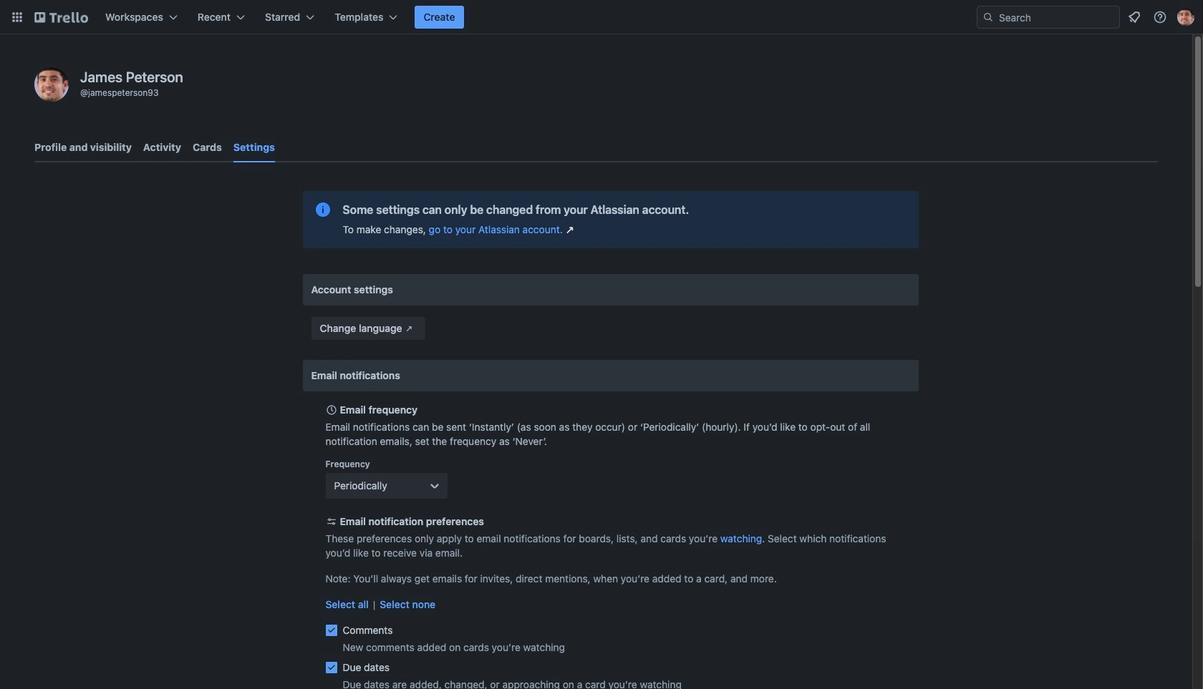 Task type: vqa. For each thing, say whether or not it's contained in the screenshot.
leftmost Greg Robinson (Gregrobinson96) icon
no



Task type: locate. For each thing, give the bounding box(es) containing it.
back to home image
[[34, 6, 88, 29]]



Task type: describe. For each thing, give the bounding box(es) containing it.
0 notifications image
[[1126, 9, 1143, 26]]

sm image
[[402, 322, 417, 336]]

primary element
[[0, 0, 1203, 34]]

search image
[[983, 11, 994, 23]]

open information menu image
[[1153, 10, 1168, 24]]

Search field
[[977, 6, 1120, 29]]

james peterson (jamespeterson93) image
[[34, 67, 69, 102]]

james peterson (jamespeterson93) image
[[1178, 9, 1195, 26]]



